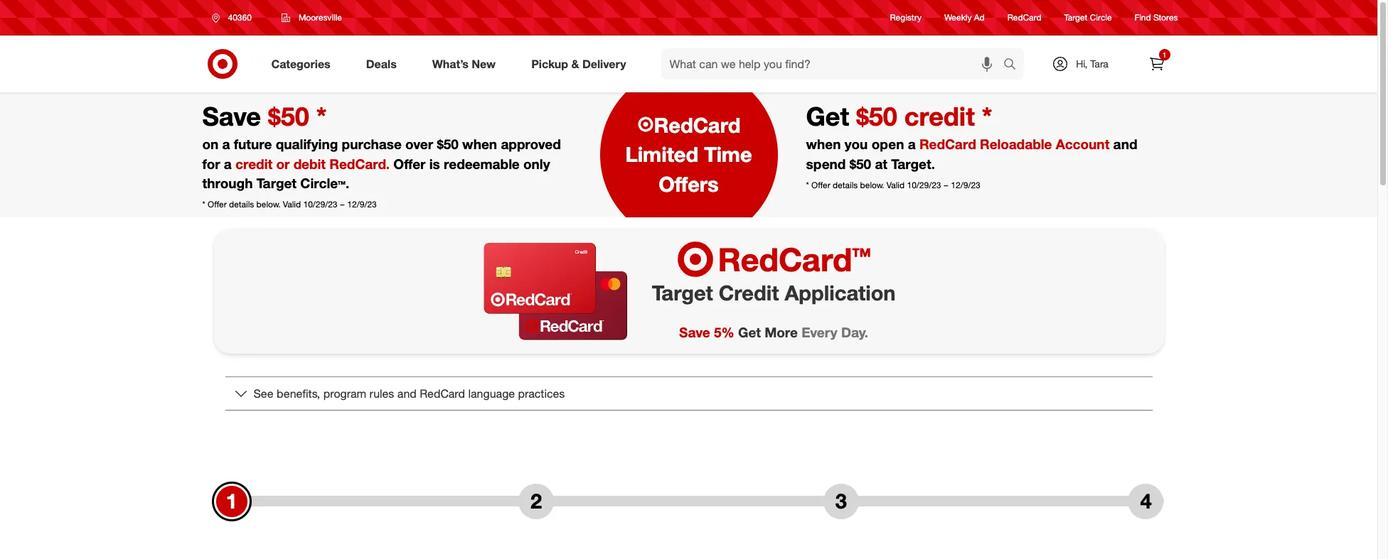 Task type: locate. For each thing, give the bounding box(es) containing it.
$50 inside on a future qualifying purchase over $50 when approved for a
[[437, 136, 459, 153]]

2 horizontal spatial offer
[[812, 180, 831, 190]]

1 link
[[1141, 48, 1173, 80]]

save for save
[[202, 101, 268, 132]]

save left 5%
[[679, 325, 710, 341]]

1 horizontal spatial 10/29/23
[[907, 180, 941, 190]]

0 vertical spatial and
[[1114, 136, 1138, 153]]

12/9/23
[[951, 180, 981, 190], [347, 199, 377, 210]]

12/9/23 down offer is redeemable only through target circle™.
[[347, 199, 377, 210]]

0 horizontal spatial target
[[257, 175, 297, 191]]

$50
[[437, 136, 459, 153], [850, 155, 872, 172]]

and inside the see benefits, program rules and redcard language practices dropdown button
[[397, 387, 417, 401]]

valid down circle™.
[[283, 199, 301, 210]]

10/29/23
[[907, 180, 941, 190], [303, 199, 338, 210]]

when up redeemable
[[462, 136, 497, 153]]

redeemable
[[444, 155, 520, 172]]

1 horizontal spatial 12/9/23
[[951, 180, 981, 190]]

find stores
[[1135, 12, 1178, 23]]

0 vertical spatial below.
[[860, 180, 885, 190]]

*
[[316, 101, 327, 132], [982, 101, 993, 132], [806, 180, 809, 190], [202, 199, 205, 210]]

4 button
[[1129, 484, 1164, 520]]

* link
[[316, 101, 327, 132], [982, 101, 993, 132], [806, 180, 809, 190], [202, 199, 205, 210]]

0 vertical spatial –
[[944, 180, 949, 190]]

– down 'and spend $50 at target.'
[[944, 180, 949, 190]]

40360 button
[[202, 5, 267, 31]]

1 horizontal spatial redcard
[[654, 112, 741, 138]]

2 vertical spatial offer
[[208, 199, 227, 210]]

1 vertical spatial * offer details below. valid 10/29/23 – 12/9/23
[[202, 199, 377, 210]]

0 horizontal spatial get
[[738, 325, 761, 341]]

0 vertical spatial 10/29/23
[[907, 180, 941, 190]]

12/9/23 down 'and spend $50 at target.'
[[951, 180, 981, 190]]

0 horizontal spatial 1
[[226, 489, 237, 514]]

valid for get
[[887, 180, 905, 190]]

get
[[806, 101, 857, 132], [738, 325, 761, 341]]

1 inside button
[[226, 489, 237, 514]]

1
[[1163, 51, 1167, 59], [226, 489, 237, 514]]

0 vertical spatial get
[[806, 101, 857, 132]]

a
[[222, 136, 230, 153], [908, 136, 916, 153], [224, 155, 232, 172]]

* offer details below. valid 10/29/23 – 12/9/23 down circle™.
[[202, 199, 377, 210]]

* down spend at the right of page
[[806, 180, 809, 190]]

0 vertical spatial valid
[[887, 180, 905, 190]]

what's new
[[432, 57, 496, 71]]

* offer details below. valid 10/29/23 – 12/9/23 down at
[[806, 180, 981, 190]]

1 horizontal spatial offer
[[394, 155, 426, 172]]

0 vertical spatial * offer details below. valid 10/29/23 – 12/9/23
[[806, 180, 981, 190]]

2 horizontal spatial redcard
[[1008, 12, 1042, 23]]

redcard right ad
[[1008, 12, 1042, 23]]

save 5% get more every day.
[[679, 325, 869, 341]]

0 vertical spatial offer
[[394, 155, 426, 172]]

on
[[202, 136, 219, 153]]

a right 'on'
[[222, 136, 230, 153]]

redcard left language
[[420, 387, 465, 401]]

every
[[802, 325, 838, 341]]

categories link
[[259, 48, 348, 80]]

0 horizontal spatial $50
[[437, 136, 459, 153]]

ad
[[974, 12, 985, 23]]

1 vertical spatial 1
[[226, 489, 237, 514]]

you
[[845, 136, 868, 153]]

deals
[[366, 57, 397, 71]]

target left circle
[[1065, 12, 1088, 23]]

1 horizontal spatial save
[[679, 325, 710, 341]]

1 horizontal spatial and
[[1114, 136, 1138, 153]]

valid down at
[[887, 180, 905, 190]]

0 horizontal spatial save
[[202, 101, 268, 132]]

deals link
[[354, 48, 415, 80]]

0 horizontal spatial details
[[229, 199, 254, 210]]

circle™.
[[300, 175, 349, 191]]

–
[[944, 180, 949, 190], [340, 199, 345, 210]]

&
[[572, 57, 579, 71]]

details down through
[[229, 199, 254, 210]]

when
[[462, 136, 497, 153], [806, 136, 841, 153]]

target down target logo
[[652, 280, 713, 306]]

1 vertical spatial 12/9/23
[[347, 199, 377, 210]]

1 horizontal spatial when
[[806, 136, 841, 153]]

0 horizontal spatial below.
[[257, 199, 281, 210]]

offer for get
[[812, 180, 831, 190]]

application
[[785, 280, 896, 306]]

valid
[[887, 180, 905, 190], [283, 199, 301, 210]]

when up spend at the right of page
[[806, 136, 841, 153]]

and
[[1114, 136, 1138, 153], [397, 387, 417, 401]]

0 vertical spatial target
[[1065, 12, 1088, 23]]

10/29/23 down circle™.
[[303, 199, 338, 210]]

* offer details below. valid 10/29/23 – 12/9/23 for get
[[806, 180, 981, 190]]

1 vertical spatial and
[[397, 387, 417, 401]]

1 vertical spatial $50
[[850, 155, 872, 172]]

* offer details below. valid 10/29/23 – 12/9/23 for save
[[202, 199, 377, 210]]

benefits,
[[277, 387, 320, 401]]

1 horizontal spatial details
[[833, 180, 858, 190]]

valid for save
[[283, 199, 301, 210]]

below. down at
[[860, 180, 885, 190]]

redcard™
[[718, 240, 871, 280]]

categories
[[271, 57, 331, 71]]

0 vertical spatial save
[[202, 101, 268, 132]]

1 vertical spatial target
[[257, 175, 297, 191]]

save
[[202, 101, 268, 132], [679, 325, 710, 341]]

0 vertical spatial 12/9/23
[[951, 180, 981, 190]]

3
[[836, 489, 847, 514]]

1 when from the left
[[462, 136, 497, 153]]

1 horizontal spatial target
[[652, 280, 713, 306]]

purchase
[[342, 136, 402, 153]]

target down future
[[257, 175, 297, 191]]

target
[[1065, 12, 1088, 23], [257, 175, 297, 191], [652, 280, 713, 306]]

0 vertical spatial redcard
[[1008, 12, 1042, 23]]

1 horizontal spatial valid
[[887, 180, 905, 190]]

weekly ad link
[[945, 12, 985, 24]]

limited
[[626, 142, 699, 167]]

0 horizontal spatial 12/9/23
[[347, 199, 377, 210]]

practices
[[518, 387, 565, 401]]

* link up qualifying at the top
[[316, 101, 327, 132]]

12/9/23 for get
[[951, 180, 981, 190]]

1 vertical spatial below.
[[257, 199, 281, 210]]

over
[[406, 136, 433, 153]]

– down circle™.
[[340, 199, 345, 210]]

* down through
[[202, 199, 205, 210]]

10/29/23 for get
[[907, 180, 941, 190]]

$50 down when you open a at the right of page
[[850, 155, 872, 172]]

get right 5%
[[738, 325, 761, 341]]

0 horizontal spatial when
[[462, 136, 497, 153]]

1 vertical spatial details
[[229, 199, 254, 210]]

10/29/23 for save
[[303, 199, 338, 210]]

rules
[[370, 387, 394, 401]]

10/29/23 down target.
[[907, 180, 941, 190]]

1 horizontal spatial below.
[[860, 180, 885, 190]]

below. down future
[[257, 199, 281, 210]]

save for save 5% get more every day.
[[679, 325, 710, 341]]

what's
[[432, 57, 469, 71]]

a right "for"
[[224, 155, 232, 172]]

0 horizontal spatial 10/29/23
[[303, 199, 338, 210]]

save up future
[[202, 101, 268, 132]]

2 when from the left
[[806, 136, 841, 153]]

progress element
[[214, 484, 1164, 520]]

– for get
[[944, 180, 949, 190]]

0 horizontal spatial * offer details below. valid 10/29/23 – 12/9/23
[[202, 199, 377, 210]]

2 button
[[519, 484, 554, 520]]

1 horizontal spatial get
[[806, 101, 857, 132]]

get up you
[[806, 101, 857, 132]]

2 horizontal spatial target
[[1065, 12, 1088, 23]]

details for save
[[229, 199, 254, 210]]

1 vertical spatial 10/29/23
[[303, 199, 338, 210]]

below.
[[860, 180, 885, 190], [257, 199, 281, 210]]

when you open a
[[806, 136, 920, 153]]

offer down through
[[208, 199, 227, 210]]

0 horizontal spatial valid
[[283, 199, 301, 210]]

redcard up time
[[654, 112, 741, 138]]

1 vertical spatial valid
[[283, 199, 301, 210]]

offer down over
[[394, 155, 426, 172]]

1 horizontal spatial * offer details below. valid 10/29/23 – 12/9/23
[[806, 180, 981, 190]]

redcard link
[[1008, 12, 1042, 24]]

0 vertical spatial $50
[[437, 136, 459, 153]]

1 vertical spatial offer
[[812, 180, 831, 190]]

1 button
[[214, 484, 249, 520]]

4
[[1141, 489, 1152, 514]]

details down spend at the right of page
[[833, 180, 858, 190]]

spend
[[806, 155, 846, 172]]

$50 inside 'and spend $50 at target.'
[[850, 155, 872, 172]]

1 vertical spatial –
[[340, 199, 345, 210]]

2 vertical spatial target
[[652, 280, 713, 306]]

* offer details below. valid 10/29/23 – 12/9/23
[[806, 180, 981, 190], [202, 199, 377, 210]]

weekly ad
[[945, 12, 985, 23]]

0 horizontal spatial offer
[[208, 199, 227, 210]]

0 horizontal spatial –
[[340, 199, 345, 210]]

delivery
[[583, 57, 626, 71]]

a up target.
[[908, 136, 916, 153]]

1 horizontal spatial –
[[944, 180, 949, 190]]

offer
[[394, 155, 426, 172], [812, 180, 831, 190], [208, 199, 227, 210]]

2 vertical spatial redcard
[[420, 387, 465, 401]]

$50 up is
[[437, 136, 459, 153]]

0 horizontal spatial redcard
[[420, 387, 465, 401]]

1 horizontal spatial 1
[[1163, 51, 1167, 59]]

1 horizontal spatial $50
[[850, 155, 872, 172]]

see benefits, program rules and redcard language practices button
[[225, 377, 1153, 411]]

1 vertical spatial save
[[679, 325, 710, 341]]

0 vertical spatial details
[[833, 180, 858, 190]]

redcard
[[1008, 12, 1042, 23], [654, 112, 741, 138], [420, 387, 465, 401]]

offer down spend at the right of page
[[812, 180, 831, 190]]

1 vertical spatial redcard
[[654, 112, 741, 138]]

0 horizontal spatial and
[[397, 387, 417, 401]]

5%
[[714, 325, 735, 341]]

find
[[1135, 12, 1151, 23]]

offer is redeemable only through target circle™.
[[202, 155, 550, 191]]



Task type: vqa. For each thing, say whether or not it's contained in the screenshot.
Target: Expect More. Pay Less. Image
no



Task type: describe. For each thing, give the bounding box(es) containing it.
when inside on a future qualifying purchase over $50 when approved for a
[[462, 136, 497, 153]]

hi, tara
[[1076, 58, 1109, 70]]

registry link
[[890, 12, 922, 24]]

1 vertical spatial get
[[738, 325, 761, 341]]

40360
[[228, 12, 252, 23]]

open
[[872, 136, 904, 153]]

find stores link
[[1135, 12, 1178, 24]]

– for save
[[340, 199, 345, 210]]

mooresville button
[[272, 5, 351, 31]]

program
[[323, 387, 366, 401]]

at
[[875, 155, 888, 172]]

search
[[997, 58, 1031, 72]]

what's new link
[[420, 48, 514, 80]]

mooresville
[[299, 12, 342, 23]]

target inside redcard™ target credit application
[[652, 280, 713, 306]]

for
[[202, 155, 220, 172]]

redcard™ target credit application
[[652, 240, 896, 306]]

and inside 'and spend $50 at target.'
[[1114, 136, 1138, 153]]

details for get
[[833, 180, 858, 190]]

3 button
[[824, 484, 859, 520]]

12/9/23 for save
[[347, 199, 377, 210]]

* link down spend at the right of page
[[806, 180, 809, 190]]

target.
[[892, 155, 935, 172]]

qualifying
[[276, 136, 338, 153]]

0 vertical spatial 1
[[1163, 51, 1167, 59]]

on a future qualifying purchase over $50 when approved for a
[[202, 136, 561, 172]]

redcard inside dropdown button
[[420, 387, 465, 401]]

day.
[[841, 325, 869, 341]]

is
[[429, 155, 440, 172]]

offer inside offer is redeemable only through target circle™.
[[394, 155, 426, 172]]

limited time offers
[[626, 142, 752, 197]]

* up qualifying at the top
[[316, 101, 327, 132]]

pickup
[[531, 57, 568, 71]]

through
[[202, 175, 253, 191]]

future
[[234, 136, 272, 153]]

hi,
[[1076, 58, 1088, 70]]

* link up 'and spend $50 at target.'
[[982, 101, 993, 132]]

What can we help you find? suggestions appear below search field
[[661, 48, 1007, 80]]

search button
[[997, 48, 1031, 83]]

language
[[468, 387, 515, 401]]

target circle link
[[1065, 12, 1112, 24]]

credit
[[719, 280, 779, 306]]

only
[[524, 155, 550, 172]]

see benefits, program rules and redcard language practices
[[254, 387, 565, 401]]

time
[[704, 142, 752, 167]]

circle
[[1090, 12, 1112, 23]]

and spend $50 at target.
[[806, 136, 1138, 172]]

* up 'and spend $50 at target.'
[[982, 101, 993, 132]]

redcard credit image
[[482, 241, 629, 342]]

target inside offer is redeemable only through target circle™.
[[257, 175, 297, 191]]

target logo image
[[677, 242, 715, 278]]

* link down through
[[202, 199, 205, 210]]

registry
[[890, 12, 922, 23]]

pickup & delivery link
[[519, 48, 644, 80]]

offers
[[659, 171, 719, 197]]

below. for save
[[257, 199, 281, 210]]

stores
[[1154, 12, 1178, 23]]

offer for save
[[208, 199, 227, 210]]

pickup & delivery
[[531, 57, 626, 71]]

new
[[472, 57, 496, 71]]

2
[[531, 489, 542, 514]]

more
[[765, 325, 798, 341]]

target circle
[[1065, 12, 1112, 23]]

weekly
[[945, 12, 972, 23]]

below. for get
[[860, 180, 885, 190]]

approved
[[501, 136, 561, 153]]

tara
[[1091, 58, 1109, 70]]

see
[[254, 387, 274, 401]]



